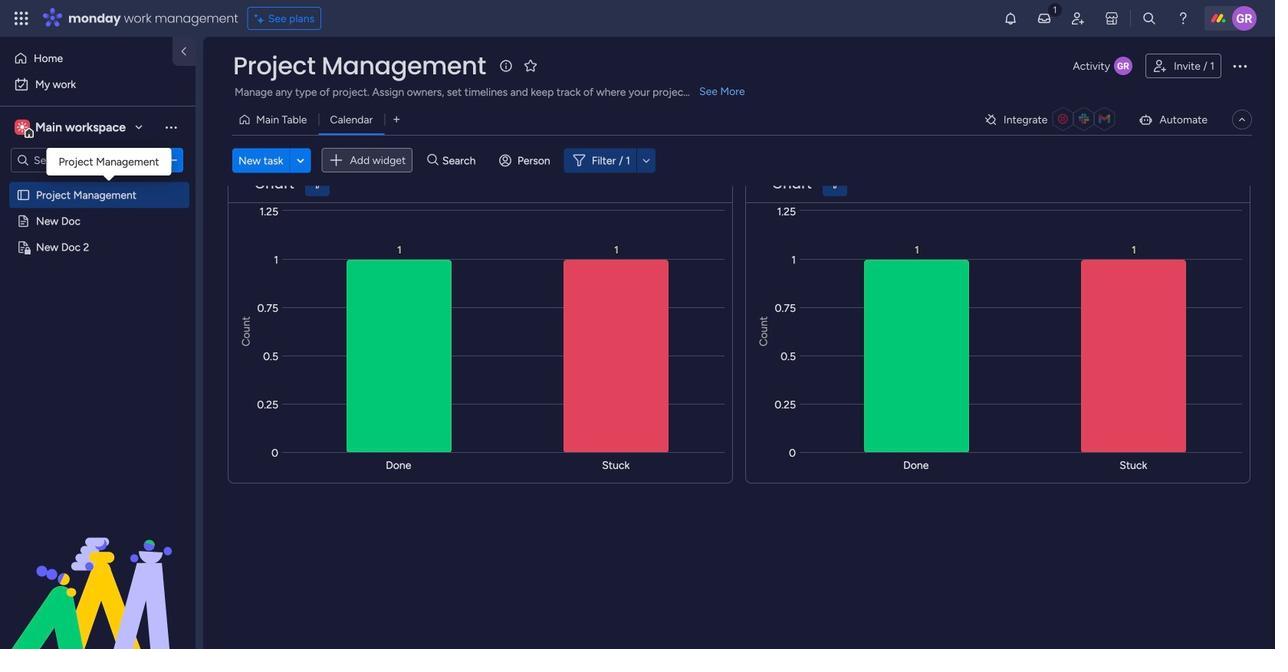Task type: vqa. For each thing, say whether or not it's contained in the screenshot.
second 'Public board' image from the top of the page
yes



Task type: locate. For each thing, give the bounding box(es) containing it.
option
[[9, 46, 163, 71], [9, 72, 186, 97], [0, 181, 196, 184]]

2 public board image from the top
[[16, 214, 31, 229]]

2 vertical spatial option
[[0, 181, 196, 184]]

monday marketplace image
[[1105, 11, 1120, 26]]

1 vertical spatial option
[[9, 72, 186, 97]]

0 vertical spatial public board image
[[16, 188, 31, 203]]

help image
[[1176, 11, 1191, 26]]

workspace options image
[[163, 119, 179, 135]]

collapse board header image
[[1237, 114, 1249, 126]]

board activity image
[[1115, 57, 1133, 75]]

public board image
[[16, 188, 31, 203], [16, 214, 31, 229]]

None field
[[229, 50, 490, 82], [251, 174, 298, 194], [769, 174, 816, 194], [229, 50, 490, 82], [251, 174, 298, 194], [769, 174, 816, 194]]

select product image
[[14, 11, 29, 26]]

workspace image
[[17, 119, 28, 136]]

see plans image
[[254, 10, 268, 27]]

0 vertical spatial option
[[9, 46, 163, 71]]

1 vertical spatial public board image
[[16, 214, 31, 229]]

1 public board image from the top
[[16, 188, 31, 203]]

angle down image
[[297, 155, 304, 166]]

invite members image
[[1071, 11, 1086, 26]]

list box
[[0, 179, 196, 468]]

lottie animation image
[[0, 495, 196, 650]]



Task type: describe. For each thing, give the bounding box(es) containing it.
options image
[[163, 153, 179, 168]]

greg robinson image
[[1233, 6, 1257, 31]]

dapulse drag handle 3 image
[[238, 179, 244, 190]]

arrow down image
[[637, 151, 656, 170]]

Search field
[[439, 150, 485, 171]]

notifications image
[[1003, 11, 1019, 26]]

lottie animation element
[[0, 495, 196, 650]]

workspace selection element
[[15, 118, 128, 138]]

options image
[[1231, 57, 1250, 75]]

update feed image
[[1037, 11, 1052, 26]]

private board image
[[16, 240, 31, 255]]

v2 search image
[[427, 152, 439, 169]]

add to favorites image
[[523, 58, 538, 73]]

show board description image
[[497, 58, 515, 74]]

add view image
[[394, 114, 400, 125]]

workspace image
[[15, 119, 30, 136]]

1 image
[[1049, 1, 1062, 18]]

search everything image
[[1142, 11, 1158, 26]]

Search in workspace field
[[32, 152, 128, 169]]



